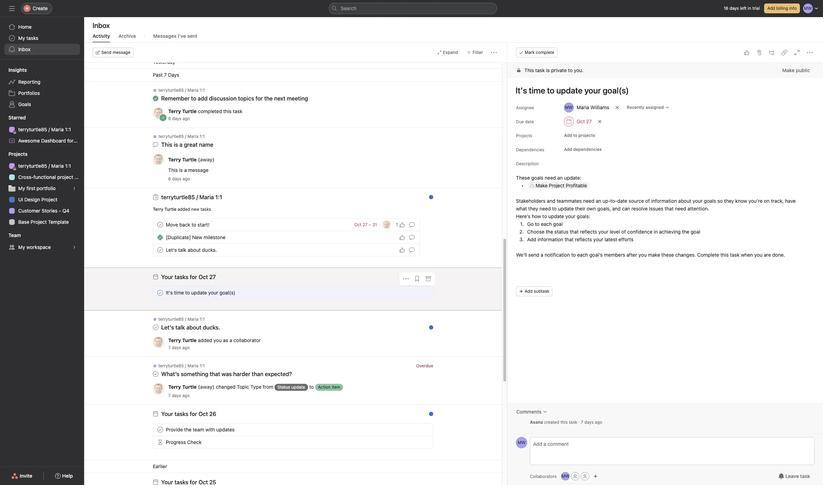 Task type: vqa. For each thing, say whether or not it's contained in the screenshot.
/
yes



Task type: locate. For each thing, give the bounding box(es) containing it.
for for your tasks for oct 26
[[190, 411, 197, 418]]

new right dashboard
[[75, 138, 85, 144]]

0 horizontal spatial and
[[547, 198, 555, 204]]

0 likes. click to like this task image for let's talk about ducks.
[[399, 247, 405, 253]]

0 vertical spatial this
[[524, 67, 534, 73]]

tasks for my tasks
[[26, 35, 38, 41]]

1 vertical spatial this
[[161, 142, 172, 148]]

0 likes. click to like this task image
[[744, 50, 749, 55], [413, 290, 418, 296]]

task left when
[[730, 252, 740, 258]]

goal
[[553, 221, 563, 227], [691, 229, 700, 235]]

3 terry turtle link from the top
[[168, 338, 197, 344]]

0 horizontal spatial mw button
[[516, 437, 527, 449]]

2 my from the top
[[18, 185, 25, 191]]

description document
[[508, 174, 815, 259]]

1 horizontal spatial about
[[678, 198, 691, 204]]

completed checkbox for move
[[156, 221, 164, 229]]

1 completed checkbox from the top
[[156, 246, 164, 254]]

that left was
[[210, 371, 220, 378]]

filter
[[473, 50, 483, 55]]

add subtask image
[[769, 50, 775, 55]]

7 up what's
[[168, 345, 171, 351]]

insights element
[[0, 64, 84, 111]]

1 vertical spatial date
[[617, 198, 627, 204]]

1 horizontal spatial date
[[617, 198, 627, 204]]

with
[[205, 427, 215, 433]]

1 vertical spatial is
[[174, 142, 178, 148]]

terry down remember
[[168, 108, 181, 114]]

0 vertical spatial an
[[557, 175, 563, 181]]

new
[[191, 207, 199, 212]]

completed image left move
[[156, 221, 164, 229]]

make inside description document
[[536, 183, 548, 189]]

1 horizontal spatial and
[[612, 206, 621, 212]]

each inside stakeholders and teammates need an up-to-date source of information about your goals so they know you're on track, have what they need to update their own goals, and can resolve issues that need attention. here's how to update your goals: go to each goal choose the status that reflects your level of confidence in achieving the goal add information that reflects your latest efforts
[[541, 221, 552, 227]]

ui
[[18, 197, 23, 203]]

tasks up time
[[175, 274, 188, 280]]

a down terry turtle (away)
[[184, 167, 187, 173]]

0 vertical spatial 0 comments image
[[409, 235, 415, 240]]

tt button for terry turtle (away)
[[153, 154, 164, 165]]

my inside the teams element
[[18, 244, 25, 250]]

completed image for let's
[[156, 246, 164, 254]]

that right status
[[570, 229, 579, 235]]

0 horizontal spatial of
[[621, 229, 626, 235]]

0 vertical spatial 0 likes. click to like this task image
[[399, 235, 405, 240]]

ago right ·
[[595, 420, 602, 425]]

2 vertical spatial this
[[168, 167, 178, 173]]

my for my tasks
[[18, 35, 25, 41]]

turtle down remember
[[182, 108, 197, 114]]

terryturtle85 up what's
[[158, 363, 184, 369]]

completed image
[[156, 289, 164, 297]]

more actions image
[[403, 276, 409, 282]]

1 vertical spatial new
[[192, 234, 202, 240]]

0 vertical spatial (away)
[[198, 157, 215, 162]]

messages i've sent link
[[153, 33, 197, 42]]

make project profitable link
[[536, 183, 587, 189]]

main content
[[508, 63, 823, 434]]

your tasks for oct 27
[[161, 274, 216, 280]]

add to bookmarks image left archive notifications image
[[414, 365, 420, 371]]

1 terry turtle link from the top
[[168, 108, 197, 114]]

efforts
[[618, 237, 633, 243]]

turtle
[[182, 108, 197, 114], [182, 157, 197, 162], [165, 207, 176, 212], [182, 338, 197, 344], [182, 384, 197, 390]]

terry for terry turtle (away) changed topic type from status update to action item 7 days ago
[[168, 384, 181, 390]]

for inside starred element
[[67, 138, 74, 144]]

1 horizontal spatial is
[[179, 167, 183, 173]]

each left goal's
[[577, 252, 588, 258]]

added inside terry turtle added you as a collaborator 7 days ago
[[198, 338, 212, 344]]

add for projects
[[564, 133, 572, 138]]

make public
[[782, 67, 810, 73]]

my down home
[[18, 35, 25, 41]]

2 completed checkbox from the top
[[156, 426, 164, 434]]

2 0 likes. click to like this task image from the top
[[399, 247, 405, 253]]

this inside it's time to update your goal(s) dialog
[[524, 67, 534, 73]]

days down remember
[[172, 116, 181, 121]]

ducks.
[[202, 247, 217, 253]]

1 vertical spatial 6
[[168, 176, 171, 182]]

Completed checkbox
[[156, 221, 164, 229], [156, 289, 164, 297]]

0 horizontal spatial projects
[[8, 151, 27, 157]]

1 vertical spatial 0 likes. click to like this task image
[[413, 290, 418, 296]]

add
[[767, 6, 775, 11], [564, 133, 572, 138], [564, 147, 572, 152], [527, 237, 536, 243], [525, 289, 533, 294]]

a left great name
[[179, 142, 182, 148]]

0 horizontal spatial in
[[654, 229, 658, 235]]

invite
[[20, 473, 32, 479]]

update up status
[[548, 213, 564, 219]]

/ inside starred element
[[48, 127, 50, 133]]

need left attention.
[[675, 206, 686, 212]]

dashboard
[[41, 138, 66, 144]]

1 vertical spatial an
[[596, 198, 601, 204]]

they down stakeholders
[[528, 206, 538, 212]]

0 comments image down archive notification image
[[422, 290, 428, 296]]

1 vertical spatial mw button
[[561, 473, 570, 481]]

great name
[[184, 142, 213, 148]]

0 horizontal spatial goal
[[553, 221, 563, 227]]

help button
[[51, 470, 77, 483]]

terry for terry turtle (away)
[[168, 157, 181, 162]]

1 vertical spatial mw
[[562, 474, 569, 479]]

1 horizontal spatial you
[[638, 252, 647, 258]]

in
[[748, 6, 751, 11], [654, 229, 658, 235]]

mw button right collaborators
[[561, 473, 570, 481]]

make
[[782, 67, 795, 73], [536, 183, 548, 189]]

type
[[250, 384, 261, 390]]

terryturtle85 / maria 1:1 up 'awesome dashboard for new project' link
[[18, 127, 71, 133]]

(away) for (away)
[[198, 157, 215, 162]]

0 vertical spatial 7
[[168, 345, 171, 351]]

terry turtle added new tasks
[[153, 207, 211, 212]]

completed checkbox left 'it's'
[[156, 289, 164, 297]]

of up "resolve"
[[645, 198, 650, 204]]

is inside this is a message 6 days ago
[[179, 167, 183, 173]]

terry inside terry turtle added you as a collaborator 7 days ago
[[168, 338, 181, 344]]

/ up remember
[[185, 88, 186, 93]]

my first portfolio
[[18, 185, 56, 191]]

is left private
[[546, 67, 550, 73]]

collaborators
[[530, 474, 557, 479]]

task inside terry turtle completed this task 6 days ago
[[233, 108, 242, 114]]

1 horizontal spatial an
[[596, 198, 601, 204]]

0 vertical spatial about
[[678, 198, 691, 204]]

mw down comments
[[518, 440, 525, 446]]

2 completed checkbox from the top
[[156, 289, 164, 297]]

terry down what's
[[168, 384, 181, 390]]

0 vertical spatial talk
[[178, 247, 186, 253]]

days inside terry turtle (away) changed topic type from status update to action item 7 days ago
[[172, 393, 181, 399]]

0 vertical spatial mw
[[518, 440, 525, 446]]

new
[[75, 138, 85, 144], [192, 234, 202, 240]]

expand button
[[434, 48, 461, 57]]

message down terry turtle (away)
[[188, 167, 208, 173]]

2 vertical spatial is
[[179, 167, 183, 173]]

for for your tasks for oct 27
[[190, 274, 197, 280]]

2 0 comments image from the top
[[409, 247, 415, 253]]

1 horizontal spatial 27
[[363, 222, 368, 228]]

about inside stakeholders and teammates need an up-to-date source of information about your goals so they know you're on track, have what they need to update their own goals, and can resolve issues that need attention. here's how to update your goals: go to each goal choose the status that reflects your level of confidence in achieving the goal add information that reflects your latest efforts
[[678, 198, 691, 204]]

a for great name
[[179, 142, 182, 148]]

1 horizontal spatial they
[[724, 198, 734, 204]]

archive notification image
[[426, 413, 431, 419]]

public
[[796, 67, 810, 73]]

0 vertical spatial goals
[[531, 175, 543, 181]]

to right time
[[185, 290, 190, 296]]

add subtask button
[[516, 287, 553, 297]]

2 completed image from the top
[[156, 246, 164, 254]]

0 vertical spatial in
[[748, 6, 751, 11]]

terryturtle85 / maria 1:1
[[158, 88, 205, 93], [18, 127, 71, 133], [158, 134, 205, 139], [18, 163, 71, 169], [161, 194, 222, 201], [158, 317, 205, 322], [158, 363, 205, 369]]

0 horizontal spatial make
[[536, 183, 548, 189]]

dependencies image
[[157, 440, 163, 445]]

add or remove collaborators image
[[594, 475, 598, 479]]

2 horizontal spatial this
[[720, 252, 729, 258]]

date up can
[[617, 198, 627, 204]]

1 completed image from the top
[[156, 221, 164, 229]]

your down their
[[565, 213, 575, 219]]

1 vertical spatial message
[[188, 167, 208, 173]]

1 horizontal spatial new
[[192, 234, 202, 240]]

clear due date image
[[598, 120, 602, 124]]

0 vertical spatial this
[[223, 108, 232, 114]]

1 0 likes. click to like this task image from the top
[[399, 235, 405, 240]]

private
[[551, 67, 567, 73]]

1 vertical spatial projects
[[8, 151, 27, 157]]

make left 'public'
[[782, 67, 795, 73]]

terry for terry turtle completed this task 6 days ago
[[168, 108, 181, 114]]

0 comments image
[[409, 222, 415, 228], [422, 290, 428, 296]]

turtle inside terry turtle (away) changed topic type from status update to action item 7 days ago
[[182, 384, 197, 390]]

each down how
[[541, 221, 552, 227]]

27
[[586, 118, 592, 124], [363, 222, 368, 228], [209, 274, 216, 280]]

0 comments image for [duplicate] new milestone
[[409, 235, 415, 240]]

1 0 comments image from the top
[[409, 235, 415, 240]]

we'll send a notification to each goal's members after you make these changes. complete this task when you are done.
[[516, 252, 785, 258]]

than expected?
[[252, 371, 292, 378]]

here's
[[516, 213, 530, 219]]

goals
[[18, 101, 31, 107]]

turtle for terry turtle added new tasks
[[165, 207, 176, 212]]

4 terry turtle link from the top
[[168, 384, 197, 390]]

is down terry turtle (away)
[[179, 167, 183, 173]]

projects element
[[0, 148, 84, 229]]

description
[[516, 161, 539, 167]]

inbox up 'activity'
[[93, 21, 110, 29]]

own
[[587, 206, 596, 212]]

1 vertical spatial 0 likes. click to like this task image
[[399, 247, 405, 253]]

2 your from the top
[[161, 411, 173, 418]]

date inside stakeholders and teammates need an up-to-date source of information about your goals so they know you're on track, have what they need to update their own goals, and can resolve issues that need attention. here's how to update your goals: go to each goal choose the status that reflects your level of confidence in achieving the goal add information that reflects your latest efforts
[[617, 198, 627, 204]]

1 vertical spatial this
[[720, 252, 729, 258]]

this inside this is a message 6 days ago
[[168, 167, 178, 173]]

2 6 from the top
[[168, 176, 171, 182]]

turtle inside terry turtle added you as a collaborator 7 days ago
[[182, 338, 197, 344]]

topic
[[237, 384, 249, 390]]

turtle inside terry turtle completed this task 6 days ago
[[182, 108, 197, 114]]

maria up something
[[187, 363, 198, 369]]

terry turtle (away) changed topic type from status update to action item 7 days ago
[[168, 384, 340, 399]]

0 vertical spatial 6
[[168, 116, 171, 121]]

home link
[[4, 21, 80, 33]]

2 horizontal spatial you
[[754, 252, 763, 258]]

1 vertical spatial make
[[536, 183, 548, 189]]

0 vertical spatial is
[[546, 67, 550, 73]]

0 vertical spatial add to bookmarks image
[[414, 276, 420, 282]]

terryturtle85 up awesome
[[18, 127, 47, 133]]

0 comments image
[[409, 235, 415, 240], [409, 247, 415, 253]]

goals right the these
[[531, 175, 543, 181]]

archive notifications image
[[426, 365, 431, 371]]

task inside button
[[800, 474, 810, 480]]

my inside projects 'element'
[[18, 185, 25, 191]]

add down choose
[[527, 237, 536, 243]]

inbox down my tasks
[[18, 46, 31, 52]]

this up terry turtle (away)
[[161, 142, 172, 148]]

this
[[524, 67, 534, 73], [161, 142, 172, 148], [168, 167, 178, 173]]

add down add to projects button
[[564, 147, 572, 152]]

2 (away) from the top
[[198, 384, 215, 390]]

completed image for move
[[156, 221, 164, 229]]

completed image up dependencies icon
[[156, 426, 164, 434]]

attachments: add a file to this task, it's time to update your goal(s) image
[[756, 50, 762, 55]]

task down remember to add discussion topics for the next meeting at top left
[[233, 108, 242, 114]]

message right send
[[113, 50, 130, 55]]

this for this is a great name
[[161, 142, 172, 148]]

1:1 inside projects 'element'
[[65, 163, 71, 169]]

talk down [duplicate]
[[178, 247, 186, 253]]

days down terry turtle (away)
[[172, 176, 181, 182]]

in inside stakeholders and teammates need an up-to-date source of information about your goals so they know you're on track, have what they need to update their own goals, and can resolve issues that need attention. here's how to update your goals: go to each goal choose the status that reflects your level of confidence in achieving the goal add information that reflects your latest efforts
[[654, 229, 658, 235]]

/ inside projects 'element'
[[48, 163, 50, 169]]

1 horizontal spatial goal
[[691, 229, 700, 235]]

maria inside dropdown button
[[577, 104, 589, 110]]

due
[[516, 119, 524, 124]]

0 vertical spatial make
[[782, 67, 795, 73]]

make down "these goals need an update:"
[[536, 183, 548, 189]]

/
[[185, 88, 186, 93], [48, 127, 50, 133], [185, 134, 186, 139], [48, 163, 50, 169], [196, 194, 198, 201], [185, 317, 186, 322], [185, 363, 186, 369]]

(away) down something
[[198, 384, 215, 390]]

days down let's talk about ducks.
[[172, 345, 181, 351]]

turtle up move
[[165, 207, 176, 212]]

hide sidebar image
[[9, 6, 15, 11]]

portfolios
[[18, 90, 40, 96]]

ago
[[183, 116, 190, 121], [183, 176, 190, 182], [182, 345, 190, 351], [182, 393, 190, 399], [595, 420, 602, 425]]

mw for the right mw button
[[562, 474, 569, 479]]

team
[[193, 427, 204, 433]]

[duplicate]
[[166, 234, 191, 240]]

maria
[[187, 88, 198, 93], [577, 104, 589, 110], [51, 127, 64, 133], [187, 134, 198, 139], [51, 163, 64, 169], [199, 194, 214, 201], [187, 317, 198, 322], [187, 363, 198, 369]]

3 my from the top
[[18, 244, 25, 250]]

7 right ·
[[581, 420, 583, 425]]

see details, my workspace image
[[72, 245, 76, 250]]

1 6 from the top
[[168, 116, 171, 121]]

a right as
[[230, 338, 232, 344]]

1 horizontal spatial goals
[[704, 198, 716, 204]]

message inside send message button
[[113, 50, 130, 55]]

your tasks for oct 27 link
[[161, 274, 216, 280]]

new inside starred element
[[75, 138, 85, 144]]

terry up completed milestone image at the top
[[153, 207, 163, 212]]

task inside description document
[[730, 252, 740, 258]]

2 horizontal spatial is
[[546, 67, 550, 73]]

my inside global "element"
[[18, 35, 25, 41]]

these
[[661, 252, 674, 258]]

to
[[568, 67, 573, 73], [191, 95, 196, 102], [573, 133, 577, 138], [552, 206, 557, 212], [542, 213, 547, 219], [535, 221, 540, 227], [192, 222, 196, 228], [571, 252, 576, 258], [185, 290, 190, 296], [309, 384, 314, 390]]

0 vertical spatial let's
[[166, 247, 177, 253]]

these
[[516, 175, 530, 181]]

0 vertical spatial your
[[161, 274, 173, 280]]

goals:
[[577, 213, 590, 219]]

6 down terry turtle (away)
[[168, 176, 171, 182]]

it's time to update your goal(s) dialog
[[508, 43, 823, 486]]

1 horizontal spatial 0 comments image
[[422, 290, 428, 296]]

about up attention.
[[678, 198, 691, 204]]

when
[[741, 252, 753, 258]]

messages i've sent
[[153, 33, 197, 39]]

completed checkbox down completed milestone option
[[156, 246, 164, 254]]

ago inside this is a message 6 days ago
[[183, 176, 190, 182]]

you
[[638, 252, 647, 258], [754, 252, 763, 258], [214, 338, 222, 344]]

1 vertical spatial about
[[188, 247, 201, 253]]

maria williams button
[[561, 101, 612, 114]]

27 inside oct 27 dropdown button
[[586, 118, 592, 124]]

projects down awesome
[[8, 151, 27, 157]]

level
[[610, 229, 620, 235]]

tt button down remember
[[153, 108, 164, 119]]

project
[[57, 174, 73, 180]]

1 vertical spatial talk
[[175, 325, 185, 331]]

1 horizontal spatial this
[[561, 420, 568, 425]]

0 vertical spatial completed image
[[156, 221, 164, 229]]

add inside "button"
[[525, 289, 533, 294]]

talk left about ducks.
[[175, 325, 185, 331]]

billing
[[776, 6, 788, 11]]

0 vertical spatial each
[[541, 221, 552, 227]]

2 horizontal spatial 27
[[586, 118, 592, 124]]

1 completed checkbox from the top
[[156, 221, 164, 229]]

1 your from the top
[[161, 274, 173, 280]]

0 vertical spatial my
[[18, 35, 25, 41]]

activity
[[93, 33, 110, 39]]

0 vertical spatial of
[[645, 198, 650, 204]]

0 comments image right 1 button
[[409, 222, 415, 228]]

1 vertical spatial completed checkbox
[[156, 289, 164, 297]]

an inside stakeholders and teammates need an up-to-date source of information about your goals so they know you're on track, have what they need to update their own goals, and can resolve issues that need attention. here's how to update your goals: go to each goal choose the status that reflects your level of confidence in achieving the goal add information that reflects your latest efforts
[[596, 198, 601, 204]]

ago down let's talk about ducks.
[[182, 345, 190, 351]]

check
[[187, 439, 202, 445]]

you inside terry turtle added you as a collaborator 7 days ago
[[214, 338, 222, 344]]

task right "leave"
[[800, 474, 810, 480]]

0 vertical spatial inbox
[[93, 21, 110, 29]]

Task Name text field
[[511, 82, 815, 99]]

your for your tasks for oct 27
[[161, 274, 173, 280]]

this inside terry turtle completed this task 6 days ago
[[223, 108, 232, 114]]

0 horizontal spatial inbox
[[18, 46, 31, 52]]

you left are
[[754, 252, 763, 258]]

0 likes. click to like this task image
[[399, 235, 405, 240], [399, 247, 405, 253]]

1 horizontal spatial projects
[[516, 133, 532, 138]]

0 horizontal spatial you
[[214, 338, 222, 344]]

added for new
[[178, 207, 190, 212]]

tt button down this is a great name
[[153, 154, 164, 165]]

terry inside terry turtle (away) changed topic type from status update to action item 7 days ago
[[168, 384, 181, 390]]

2 vertical spatial 7
[[581, 420, 583, 425]]

update right status
[[291, 385, 305, 390]]

in right left at the top
[[748, 6, 751, 11]]

comments button
[[512, 406, 552, 419]]

reflects up goal's
[[575, 237, 592, 243]]

your
[[161, 274, 173, 280], [161, 411, 173, 418]]

of up the efforts at top
[[621, 229, 626, 235]]

terryturtle85 / maria 1:1 up remember
[[158, 88, 205, 93]]

add to bookmarks image
[[414, 276, 420, 282], [414, 365, 420, 371]]

0 vertical spatial terryturtle85 / maria 1:1 link
[[4, 124, 80, 135]]

turtle down let's talk about ducks.
[[182, 338, 197, 344]]

it's time to update your goal(s)
[[166, 290, 235, 296]]

an left up-
[[596, 198, 601, 204]]

1 vertical spatial completed checkbox
[[156, 426, 164, 434]]

[duplicate] new milestone
[[166, 234, 226, 240]]

completed checkbox for it's
[[156, 289, 164, 297]]

terry turtle completed this task 6 days ago
[[168, 108, 242, 121]]

0 horizontal spatial each
[[541, 221, 552, 227]]

turtle for terry turtle (away)
[[182, 157, 197, 162]]

inbox inside inbox link
[[18, 46, 31, 52]]

0 vertical spatial completed checkbox
[[156, 246, 164, 254]]

terryturtle85 / maria 1:1 inside projects 'element'
[[18, 163, 71, 169]]

terry turtle link down let's talk about ducks.
[[168, 338, 197, 344]]

0 comments image for let's talk about ducks.
[[409, 247, 415, 253]]

a inside description document
[[541, 252, 543, 258]]

(away) inside terry turtle (away) changed topic type from status update to action item 7 days ago
[[198, 384, 215, 390]]

ago inside terry turtle added you as a collaborator 7 days ago
[[182, 345, 190, 351]]

maria up awesome dashboard for new project
[[51, 127, 64, 133]]

a inside this is a message 6 days ago
[[184, 167, 187, 173]]

mw
[[518, 440, 525, 446], [562, 474, 569, 479]]

make project profitable button
[[527, 182, 590, 189]]

tasks for your tasks for oct 26
[[175, 411, 188, 418]]

terry down let's talk about ducks.
[[168, 338, 181, 344]]

terry inside terry turtle completed this task 6 days ago
[[168, 108, 181, 114]]

an
[[557, 175, 563, 181], [596, 198, 601, 204]]

1 vertical spatial 7
[[168, 393, 171, 399]]

tasks down home
[[26, 35, 38, 41]]

goals left the so
[[704, 198, 716, 204]]

0 horizontal spatial mw
[[518, 440, 525, 446]]

Completed checkbox
[[156, 246, 164, 254], [156, 426, 164, 434]]

archive notification image
[[426, 276, 431, 282]]

1 vertical spatial reflects
[[575, 237, 592, 243]]

starred button
[[0, 114, 26, 121]]

0 horizontal spatial is
[[174, 142, 178, 148]]

up-
[[603, 198, 610, 204]]

is inside main content
[[546, 67, 550, 73]]

ago inside terry turtle (away) changed topic type from status update to action item 7 days ago
[[182, 393, 190, 399]]

add subtask
[[525, 289, 549, 294]]

1 vertical spatial added
[[198, 338, 212, 344]]

make
[[648, 252, 660, 258]]

earlier
[[153, 464, 167, 470]]

1 horizontal spatial each
[[577, 252, 588, 258]]

1 horizontal spatial make
[[782, 67, 795, 73]]

tt button for terry turtle (away) changed topic type from status update to action item 7 days ago
[[153, 383, 164, 395]]

1 vertical spatial they
[[528, 206, 538, 212]]

leave task button
[[774, 470, 815, 483]]

information up issues
[[651, 198, 677, 204]]

1 horizontal spatial added
[[198, 338, 212, 344]]

1 my from the top
[[18, 35, 25, 41]]

talk for about
[[178, 247, 186, 253]]

search list box
[[329, 3, 497, 14]]

add down oct 27 dropdown button
[[564, 133, 572, 138]]

0 horizontal spatial information
[[538, 237, 563, 243]]

1 add to bookmarks image from the top
[[414, 276, 420, 282]]

to left action
[[309, 384, 314, 390]]

0 horizontal spatial about
[[188, 247, 201, 253]]

my
[[18, 35, 25, 41], [18, 185, 25, 191], [18, 244, 25, 250]]

projects down due date
[[516, 133, 532, 138]]

terryturtle85 / maria 1:1 up this is a great name
[[158, 134, 205, 139]]

tasks inside global "element"
[[26, 35, 38, 41]]

assignee
[[516, 105, 534, 110]]

a inside terry turtle added you as a collaborator 7 days ago
[[230, 338, 232, 344]]

you left as
[[214, 338, 222, 344]]

1 vertical spatial your
[[161, 411, 173, 418]]

terryturtle85 / maria 1:1 link up new
[[161, 194, 222, 201]]

update:
[[564, 175, 581, 181]]

let's talk about ducks.
[[161, 325, 220, 331]]

terryturtle85 / maria 1:1 link up "functional"
[[4, 161, 80, 172]]

0 horizontal spatial 27
[[209, 274, 216, 280]]

to inside terry turtle (away) changed topic type from status update to action item 7 days ago
[[309, 384, 314, 390]]

completed image
[[156, 221, 164, 229], [156, 246, 164, 254], [156, 426, 164, 434]]

tt button up what's
[[153, 337, 164, 348]]

1 (away) from the top
[[198, 157, 215, 162]]

project inside button
[[549, 183, 565, 189]]

1 vertical spatial goal
[[691, 229, 700, 235]]

3 completed image from the top
[[156, 426, 164, 434]]

2 terry turtle link from the top
[[168, 157, 197, 162]]

global element
[[0, 17, 84, 59]]

31
[[372, 222, 377, 228]]

maria inside starred element
[[51, 127, 64, 133]]

update
[[558, 206, 574, 212], [548, 213, 564, 219], [191, 290, 207, 296], [291, 385, 305, 390]]

1 vertical spatial inbox
[[18, 46, 31, 52]]

0 horizontal spatial goals
[[531, 175, 543, 181]]



Task type: describe. For each thing, give the bounding box(es) containing it.
2 add to bookmarks image from the top
[[414, 365, 420, 371]]

comments
[[516, 409, 541, 415]]

1 vertical spatial and
[[612, 206, 621, 212]]

0 horizontal spatial date
[[525, 119, 534, 124]]

asana created this task · 7 days ago
[[530, 420, 602, 425]]

for for awesome dashboard for new project
[[67, 138, 74, 144]]

progress check
[[166, 439, 202, 445]]

terryturtle85 up terry turtle added new tasks at the left top of page
[[161, 194, 195, 201]]

completed checkbox for provide
[[156, 426, 164, 434]]

members
[[604, 252, 625, 258]]

completed image for provide
[[156, 426, 164, 434]]

0 vertical spatial mw button
[[516, 437, 527, 449]]

projects inside it's time to update your goal(s) dialog
[[516, 133, 532, 138]]

cross-functional project plan link
[[4, 172, 84, 183]]

oct up it's time to update your goal(s)
[[199, 274, 208, 280]]

recently assigned button
[[624, 103, 673, 113]]

make for make project profitable
[[536, 183, 548, 189]]

add
[[198, 95, 208, 102]]

send message button
[[93, 48, 133, 57]]

terryturtle85 / maria 1:1 link for functional
[[4, 161, 80, 172]]

that right issues
[[665, 206, 674, 212]]

starred
[[8, 115, 26, 121]]

turtle for terry turtle completed this task 6 days ago
[[182, 108, 197, 114]]

stories
[[42, 208, 58, 214]]

that down status
[[565, 237, 574, 243]]

2 vertical spatial this
[[561, 420, 568, 425]]

first
[[26, 185, 35, 191]]

mark
[[525, 50, 535, 55]]

the left team
[[184, 427, 191, 433]]

oct left 26
[[199, 411, 208, 418]]

completed milestone image
[[157, 235, 163, 240]]

search button
[[329, 3, 497, 14]]

add to projects
[[564, 133, 595, 138]]

task left ·
[[569, 420, 577, 425]]

after
[[627, 252, 637, 258]]

7 inside terry turtle added you as a collaborator 7 days ago
[[168, 345, 171, 351]]

7 inside terry turtle (away) changed topic type from status update to action item 7 days ago
[[168, 393, 171, 399]]

0 vertical spatial goal
[[553, 221, 563, 227]]

something
[[181, 371, 208, 378]]

terryturtle85 / maria 1:1 up new
[[161, 194, 222, 201]]

tasks right new
[[201, 207, 211, 212]]

1:1 inside starred element
[[65, 127, 71, 133]]

need up own
[[583, 198, 594, 204]]

copy task link image
[[782, 50, 787, 55]]

days inside terry turtle added you as a collaborator 7 days ago
[[172, 345, 181, 351]]

more actions for this task image
[[807, 50, 813, 55]]

oct 27 button
[[561, 115, 595, 128]]

a for notification
[[541, 252, 543, 258]]

for right topics
[[256, 95, 263, 102]]

tasks for your tasks for oct 27
[[175, 274, 188, 280]]

/ up new
[[196, 194, 198, 201]]

6 inside this is a message 6 days ago
[[168, 176, 171, 182]]

my for my first portfolio
[[18, 185, 25, 191]]

need up 'make project profitable' button
[[545, 175, 556, 181]]

tt for terry turtle (away) changed topic type from status update to action item 7 days ago
[[156, 386, 161, 392]]

move back to start!
[[166, 222, 209, 228]]

archive link
[[118, 33, 136, 42]]

leave task
[[785, 474, 810, 480]]

project inside starred element
[[86, 138, 102, 144]]

tt button for terry turtle added you as a collaborator 7 days ago
[[153, 337, 164, 348]]

how
[[532, 213, 541, 219]]

oct 27
[[577, 118, 592, 124]]

to inside add to projects button
[[573, 133, 577, 138]]

the right achieving
[[682, 229, 689, 235]]

archive all image
[[426, 196, 431, 202]]

awesome dashboard for new project
[[18, 138, 102, 144]]

is for this is a great name
[[174, 142, 178, 148]]

past
[[153, 72, 163, 78]]

27 for oct 27
[[586, 118, 592, 124]]

so
[[717, 198, 723, 204]]

ui design project
[[18, 197, 57, 203]]

profitable
[[566, 183, 587, 189]]

stakeholders and teammates need an up-to-date source of information about your goals so they know you're on track, have what they need to update their own goals, and can resolve issues that need attention. here's how to update your goals: go to each goal choose the status that reflects your level of confidence in achieving the goal add information that reflects your latest efforts
[[516, 198, 797, 243]]

a for message
[[184, 167, 187, 173]]

0 horizontal spatial 0 comments image
[[409, 222, 415, 228]]

16 days left in trial
[[724, 6, 760, 11]]

see details, my first portfolio image
[[72, 186, 76, 191]]

remove assignee image
[[615, 106, 619, 110]]

terryturtle85 up remember
[[158, 88, 184, 93]]

their
[[575, 206, 585, 212]]

terry for terry turtle added you as a collaborator 7 days ago
[[168, 338, 181, 344]]

your tasks for oct 26 link
[[161, 411, 216, 418]]

0 vertical spatial information
[[651, 198, 677, 204]]

days inside terry turtle completed this task 6 days ago
[[172, 116, 181, 121]]

my tasks link
[[4, 33, 80, 44]]

update down "teammates"
[[558, 206, 574, 212]]

tt button left 1
[[383, 221, 391, 229]]

projects inside dropdown button
[[8, 151, 27, 157]]

q4
[[62, 208, 69, 214]]

make for make public
[[782, 67, 795, 73]]

awesome dashboard for new project link
[[4, 135, 102, 147]]

to right how
[[542, 213, 547, 219]]

update down your tasks for oct 27 'link'
[[191, 290, 207, 296]]

teams element
[[0, 229, 84, 254]]

send
[[101, 50, 111, 55]]

the right topics
[[264, 95, 273, 102]]

provide the team with updates
[[166, 427, 235, 433]]

terry turtle link for terry turtle completed this task 6 days ago
[[168, 108, 197, 114]]

to left add
[[191, 95, 196, 102]]

full screen image
[[794, 50, 800, 55]]

terryturtle85 up let's talk about ducks.
[[158, 317, 184, 322]]

0 horizontal spatial 0 likes. click to like this task image
[[413, 290, 418, 296]]

1 vertical spatial of
[[621, 229, 626, 235]]

1 vertical spatial 0 comments image
[[422, 290, 428, 296]]

your left goal(s)
[[208, 290, 218, 296]]

portfolio
[[37, 185, 56, 191]]

awesome
[[18, 138, 40, 144]]

1 horizontal spatial inbox
[[93, 21, 110, 29]]

to right back on the left top of page
[[192, 222, 196, 228]]

goal's
[[589, 252, 603, 258]]

is for this is a message 6 days ago
[[179, 167, 183, 173]]

ago inside terry turtle completed this task 6 days ago
[[183, 116, 190, 121]]

terryturtle85 inside starred element
[[18, 127, 47, 133]]

1 horizontal spatial mw button
[[561, 473, 570, 481]]

terryturtle85 / maria 1:1 up let's talk about ducks.
[[158, 317, 205, 322]]

terry turtle link for topic type
[[168, 384, 197, 390]]

subtask
[[534, 289, 549, 294]]

messages
[[153, 33, 176, 39]]

the left status
[[546, 229, 553, 235]]

changes.
[[675, 252, 696, 258]]

mark complete
[[525, 50, 554, 55]]

send
[[528, 252, 539, 258]]

plan
[[74, 174, 84, 180]]

item
[[332, 385, 340, 390]]

need up how
[[540, 206, 551, 212]]

home
[[18, 24, 32, 30]]

add for dependencies
[[564, 147, 572, 152]]

talk for about ducks.
[[175, 325, 185, 331]]

/ up this is a great name
[[185, 134, 186, 139]]

customer stories - q4 link
[[4, 205, 80, 217]]

turtle for terry turtle added you as a collaborator 7 days ago
[[182, 338, 197, 344]]

added for you
[[198, 338, 212, 344]]

base project template
[[18, 219, 69, 225]]

stakeholders
[[516, 198, 546, 204]]

task down mark complete
[[535, 67, 545, 73]]

2 vertical spatial terryturtle85 / maria 1:1 link
[[161, 194, 222, 201]]

done.
[[772, 252, 785, 258]]

maria up this is a great name
[[187, 134, 198, 139]]

0 vertical spatial they
[[724, 198, 734, 204]]

16
[[724, 6, 728, 11]]

/ up something
[[185, 363, 186, 369]]

turtle for terry turtle (away) changed topic type from status update to action item 7 days ago
[[182, 384, 197, 390]]

let's for let's talk about ducks.
[[161, 325, 174, 331]]

status
[[277, 385, 290, 390]]

maria inside projects 'element'
[[51, 163, 64, 169]]

7 days
[[164, 72, 179, 78]]

terry for terry turtle added new tasks
[[153, 207, 163, 212]]

tt for terry turtle (away)
[[156, 157, 161, 162]]

0 vertical spatial 0 likes. click to like this task image
[[744, 50, 749, 55]]

0 vertical spatial reflects
[[580, 229, 597, 235]]

mw for the top mw button
[[518, 440, 525, 446]]

days inside this is a message 6 days ago
[[172, 176, 181, 182]]

to right notification
[[571, 252, 576, 258]]

dependencies
[[573, 147, 602, 152]]

maria up terry turtle added new tasks at the left top of page
[[199, 194, 214, 201]]

7 inside it's time to update your goal(s) dialog
[[581, 420, 583, 425]]

this for this task is private to you.
[[524, 67, 534, 73]]

goals inside stakeholders and teammates need an up-to-date source of information about your goals so they know you're on track, have what they need to update their own goals, and can resolve issues that need attention. here's how to update your goals: go to each goal choose the status that reflects your level of confidence in achieving the goal add information that reflects your latest efforts
[[704, 198, 716, 204]]

your left latest
[[593, 237, 603, 243]]

main content containing this task is private to you.
[[508, 63, 823, 434]]

terry turtle link for terry turtle added you as a collaborator 7 days ago
[[168, 338, 197, 344]]

go
[[527, 221, 534, 227]]

trial
[[752, 6, 760, 11]]

reporting
[[18, 79, 40, 85]]

know
[[735, 198, 747, 204]]

maria up let's talk about ducks.
[[187, 317, 198, 322]]

terryturtle85 / maria 1:1 link for dashboard
[[4, 124, 80, 135]]

you're
[[749, 198, 763, 204]]

insights button
[[0, 67, 27, 74]]

remember
[[161, 95, 190, 102]]

dependencies
[[516, 147, 544, 152]]

oct 27 – 31 button
[[354, 222, 377, 228]]

2 vertical spatial 27
[[209, 274, 216, 280]]

oct inside dropdown button
[[577, 118, 585, 124]]

terryturtle85 inside projects 'element'
[[18, 163, 47, 169]]

let's for let's talk about ducks.
[[166, 247, 177, 253]]

your up latest
[[598, 229, 608, 235]]

create button
[[21, 3, 52, 14]]

are
[[764, 252, 771, 258]]

have
[[785, 198, 796, 204]]

leave
[[785, 474, 799, 480]]

0 likes. click to like this task image for [duplicate] new milestone
[[399, 235, 405, 240]]

choose
[[527, 229, 544, 235]]

to right go
[[535, 221, 540, 227]]

terryturtle85 / maria 1:1 up what's
[[158, 363, 205, 369]]

to left you.
[[568, 67, 573, 73]]

to down 'make project profitable' button
[[552, 206, 557, 212]]

functional
[[33, 174, 56, 180]]

what's something that was harder than expected?
[[161, 371, 292, 378]]

info
[[789, 6, 797, 11]]

notification
[[545, 252, 570, 258]]

add for 16 days left in trial
[[767, 6, 775, 11]]

progress
[[166, 439, 186, 445]]

ago inside it's time to update your goal(s) dialog
[[595, 420, 602, 425]]

/ up let's talk about ducks.
[[185, 317, 186, 322]]

maria up add
[[187, 88, 198, 93]]

days inside it's time to update your goal(s) dialog
[[584, 420, 594, 425]]

terryturtle85 / maria 1:1 inside starred element
[[18, 127, 71, 133]]

1 vertical spatial each
[[577, 252, 588, 258]]

(away) for 7 days ago
[[198, 384, 215, 390]]

oct left –
[[354, 222, 361, 228]]

more actions image
[[491, 50, 497, 55]]

my tasks
[[18, 35, 38, 41]]

due date
[[516, 119, 534, 124]]

add dependencies button
[[561, 145, 605, 155]]

your for your tasks for oct 26
[[161, 411, 173, 418]]

create
[[33, 5, 48, 11]]

changed
[[216, 384, 236, 390]]

0 horizontal spatial an
[[557, 175, 563, 181]]

completed checkbox for let's
[[156, 246, 164, 254]]

starred element
[[0, 111, 102, 148]]

issues
[[649, 206, 663, 212]]

update inside terry turtle (away) changed topic type from status update to action item 7 days ago
[[291, 385, 305, 390]]

days right 16
[[730, 6, 739, 11]]

this inside description document
[[720, 252, 729, 258]]

tt for terry turtle added you as a collaborator 7 days ago
[[156, 340, 161, 345]]

terryturtle85 up this is a great name
[[158, 134, 184, 139]]

add inside stakeholders and teammates need an up-to-date source of information about your goals so they know you're on track, have what they need to update their own goals, and can resolve issues that need attention. here's how to update your goals: go to each goal choose the status that reflects your level of confidence in achieving the goal add information that reflects your latest efforts
[[527, 237, 536, 243]]

6 inside terry turtle completed this task 6 days ago
[[168, 116, 171, 121]]

message inside this is a message 6 days ago
[[188, 167, 208, 173]]

27 for oct 27 – 31
[[363, 222, 368, 228]]

my for my workspace
[[18, 244, 25, 250]]

your up attention.
[[693, 198, 703, 204]]

make project profitable
[[536, 183, 587, 189]]

1 horizontal spatial in
[[748, 6, 751, 11]]

Completed milestone checkbox
[[157, 235, 163, 240]]

invite button
[[7, 470, 37, 483]]



